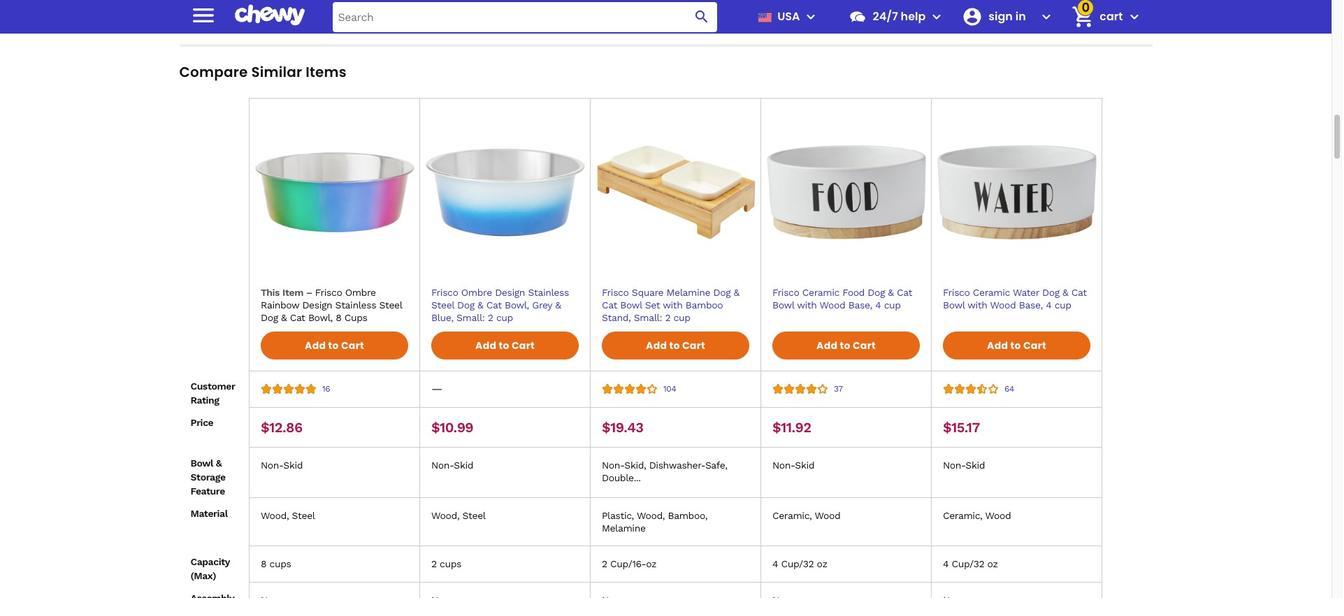 Task type: locate. For each thing, give the bounding box(es) containing it.
5 cart from the left
[[1024, 338, 1047, 352]]

2 cups
[[432, 558, 462, 570]]

4 list item from the left
[[733, 0, 907, 2]]

to down frisco square melamine dog & cat bowl set with bamboo stand, small: 2 cup link
[[670, 338, 680, 352]]

add to cart button up '16'
[[261, 331, 408, 359]]

blue,
[[432, 312, 454, 323]]

1 horizontal spatial wood, steel
[[432, 510, 486, 521]]

frisco for frisco square melamine dog & cat bowl set with bamboo stand, small: 2 cup
[[602, 287, 629, 298]]

base, inside frisco ceramic water dog & cat bowl with wood base, 4 cup
[[1020, 299, 1043, 310]]

menu image up compare
[[189, 1, 217, 29]]

2 4 cup/32 oz from the left
[[944, 558, 998, 570]]

0 horizontal spatial 4 cup/32 oz
[[773, 558, 828, 570]]

2 horizontal spatial with
[[968, 299, 988, 310]]

list
[[179, 0, 1153, 2]]

steel
[[432, 299, 454, 310], [292, 510, 315, 521], [463, 510, 486, 521]]

3 skid from the left
[[795, 460, 815, 471]]

help
[[901, 8, 926, 24]]

1 cups from the left
[[270, 558, 291, 570]]

3 add to cart button from the left
[[602, 331, 750, 359]]

bowl,
[[505, 299, 529, 310]]

material
[[191, 508, 228, 519]]

ceramic inside frisco ceramic food dog & cat bowl with wood base, 4 cup
[[803, 287, 840, 298]]

1 4 cup/32 oz from the left
[[773, 558, 828, 570]]

wood, steel up 2 cups
[[432, 510, 486, 521]]

2 with from the left
[[797, 299, 817, 310]]

1 horizontal spatial cups
[[440, 558, 462, 570]]

add to cart button down frisco square melamine dog & cat bowl set with bamboo stand, small: 2 cup link
[[602, 331, 750, 359]]

wood, up 2 cups
[[432, 510, 460, 521]]

usa button
[[753, 0, 820, 34]]

5 add to cart from the left
[[988, 338, 1047, 352]]

skid down the $11.92 text box
[[795, 460, 815, 471]]

add up the 64
[[988, 338, 1009, 352]]

1 horizontal spatial small:
[[634, 312, 662, 323]]

1 add from the left
[[305, 338, 326, 352]]

add to cart down frisco ombre design stainless steel dog & cat bowl, grey & blue, small: 2 cup link
[[476, 338, 535, 352]]

2 list item from the left
[[364, 0, 538, 2]]

to for frisco ceramic food dog & cat bowl with wood base, 4 cup
[[840, 338, 851, 352]]

base, inside frisco ceramic food dog & cat bowl with wood base, 4 cup
[[849, 299, 873, 310]]

frisco square melamine dog & cat bowl set with bamboo stand, small: 2 cup link
[[602, 286, 750, 324]]

1 frisco from the left
[[432, 287, 458, 298]]

37
[[834, 384, 843, 394]]

frisco inside frisco ceramic water dog & cat bowl with wood base, 4 cup
[[944, 287, 970, 298]]

(max)
[[191, 570, 216, 581]]

1 horizontal spatial with
[[797, 299, 817, 310]]

1 vertical spatial melamine
[[602, 523, 646, 534]]

to up the 37
[[840, 338, 851, 352]]

dog for melamine
[[714, 287, 731, 298]]

3 wood, from the left
[[637, 510, 665, 521]]

3 add from the left
[[646, 338, 667, 352]]

add down set
[[646, 338, 667, 352]]

1 horizontal spatial melamine
[[667, 287, 711, 298]]

with inside frisco ceramic water dog & cat bowl with wood base, 4 cup
[[968, 299, 988, 310]]

24/7 help link
[[844, 0, 926, 34]]

cat
[[897, 287, 913, 298], [1072, 287, 1087, 298], [487, 299, 502, 310], [602, 299, 618, 310]]

add
[[305, 338, 326, 352], [476, 338, 497, 352], [646, 338, 667, 352], [817, 338, 838, 352], [988, 338, 1009, 352]]

cat inside frisco ceramic water dog & cat bowl with wood base, 4 cup
[[1072, 287, 1087, 298]]

1 horizontal spatial cup/32
[[952, 558, 985, 570]]

help menu image
[[929, 8, 946, 25]]

add to cart
[[305, 338, 364, 352], [476, 338, 535, 352], [646, 338, 706, 352], [817, 338, 876, 352], [988, 338, 1047, 352]]

1 horizontal spatial ceramic
[[974, 287, 1011, 298]]

add to cart button up the 64
[[944, 331, 1091, 359]]

&
[[734, 287, 740, 298], [889, 287, 894, 298], [1063, 287, 1069, 298], [478, 299, 484, 310], [555, 299, 561, 310], [216, 457, 222, 468]]

wood,
[[261, 510, 289, 521], [432, 510, 460, 521], [637, 510, 665, 521]]

5 add to cart button from the left
[[944, 331, 1091, 359]]

2
[[488, 312, 494, 323], [665, 312, 671, 323], [432, 558, 437, 570], [602, 558, 608, 570]]

non- down '$10.99' text box
[[432, 460, 454, 471]]

2 ceramic, from the left
[[944, 510, 983, 521]]

with inside the frisco square melamine dog & cat bowl set with bamboo stand, small: 2 cup
[[663, 299, 683, 310]]

2 frisco from the left
[[602, 287, 629, 298]]

non-skid down '$10.99' text box
[[432, 460, 474, 471]]

0 horizontal spatial menu image
[[189, 1, 217, 29]]

to for frisco square melamine dog & cat bowl set with bamboo stand, small: 2 cup
[[670, 338, 680, 352]]

ceramic left the food
[[803, 287, 840, 298]]

plastic,
[[602, 510, 634, 521]]

frisco ombre design stainless steel dog & cat bowl, grey & blue, small: 2 cup image
[[426, 113, 585, 272]]

cat inside the frisco square melamine dog & cat bowl set with bamboo stand, small: 2 cup
[[602, 299, 618, 310]]

add up '16'
[[305, 338, 326, 352]]

non- down $15.17 text box
[[944, 460, 966, 471]]

bowl inside frisco ceramic water dog & cat bowl with wood base, 4 cup
[[944, 299, 965, 310]]

2 base, from the left
[[1020, 299, 1043, 310]]

frisco inside frisco ombre design stainless steel dog & cat bowl, grey & blue, small: 2 cup
[[432, 287, 458, 298]]

accessories
[[679, 9, 731, 20]]

non-skid down $15.17 text box
[[944, 460, 986, 471]]

steel inside frisco ombre design stainless steel dog & cat bowl, grey & blue, small: 2 cup
[[432, 299, 454, 310]]

ceramic, wood
[[773, 510, 841, 521], [944, 510, 1012, 521]]

0 horizontal spatial wood,
[[261, 510, 289, 521]]

dog down ombre in the left top of the page
[[457, 299, 475, 310]]

add to cart button
[[261, 331, 408, 359], [432, 331, 579, 359], [602, 331, 750, 359], [773, 331, 920, 359], [944, 331, 1091, 359]]

to
[[328, 338, 339, 352], [499, 338, 510, 352], [670, 338, 680, 352], [840, 338, 851, 352], [1011, 338, 1022, 352]]

2 cup/32 from the left
[[952, 558, 985, 570]]

base, down water on the right top of page
[[1020, 299, 1043, 310]]

1 cart from the left
[[341, 338, 364, 352]]

add to cart for frisco square melamine dog & cat bowl set with bamboo stand, small: 2 cup
[[646, 338, 706, 352]]

16
[[322, 384, 330, 394]]

1 horizontal spatial menu image
[[803, 8, 820, 25]]

frisco ombre design stainless steel dog & cat bowl, grey & blue, small: 2 cup link
[[432, 286, 579, 324]]

0 horizontal spatial with
[[663, 299, 683, 310]]

melamine
[[667, 287, 711, 298], [602, 523, 646, 534]]

5 add from the left
[[988, 338, 1009, 352]]

add down frisco ombre design stainless steel dog & cat bowl, grey & blue, small: 2 cup
[[476, 338, 497, 352]]

customer rating
[[191, 381, 235, 406]]

non-skid down the $11.92 text box
[[773, 460, 815, 471]]

0 horizontal spatial oz
[[646, 558, 657, 570]]

square
[[632, 287, 664, 298]]

3 non- from the left
[[602, 460, 625, 471]]

4
[[876, 299, 882, 310], [1046, 299, 1052, 310], [773, 558, 779, 570], [944, 558, 949, 570]]

frisco inside the frisco square melamine dog & cat bowl set with bamboo stand, small: 2 cup
[[602, 287, 629, 298]]

24/7 help
[[873, 8, 926, 24]]

frisco for frisco ceramic water dog & cat bowl with wood base, 4 cup
[[944, 287, 970, 298]]

ceramic for water
[[974, 287, 1011, 298]]

dog up bamboo
[[714, 287, 731, 298]]

non- inside non-skid,  dishwasher-safe, double...
[[602, 460, 625, 471]]

small: inside frisco ombre design stainless steel dog & cat bowl, grey & blue, small: 2 cup
[[457, 312, 485, 323]]

leashboss splash tall lip dog food mat, gray, x-large element
[[420, 108, 590, 332]]

0 horizontal spatial ceramic,
[[773, 510, 812, 521]]

ceramic left water on the right top of page
[[974, 287, 1011, 298]]

frisco ceramic food dog & cat bowl with wood base, 4 cup link
[[773, 286, 920, 311]]

dog
[[714, 287, 731, 298], [868, 287, 885, 298], [1043, 287, 1060, 298], [457, 299, 475, 310]]

0 horizontal spatial ceramic, wood
[[773, 510, 841, 521]]

1 wood, steel from the left
[[261, 510, 315, 521]]

dog inside frisco ceramic food dog & cat bowl with wood base, 4 cup
[[868, 287, 885, 298]]

list item
[[179, 0, 353, 2], [364, 0, 538, 2], [549, 0, 722, 2], [733, 0, 907, 2], [918, 0, 1091, 2]]

bowl inside the frisco square melamine dog & cat bowl set with bamboo stand, small: 2 cup
[[621, 299, 642, 310]]

non- up double...
[[602, 460, 625, 471]]

1 list item from the left
[[179, 0, 353, 2]]

2 cup/16-oz
[[602, 558, 657, 570]]

feeding
[[643, 9, 676, 20]]

Search text field
[[333, 2, 718, 32]]

4 cup/32 oz
[[773, 558, 828, 570], [944, 558, 998, 570]]

2 to from the left
[[499, 338, 510, 352]]

small: down ombre in the left top of the page
[[457, 312, 485, 323]]

wood
[[820, 299, 846, 310], [991, 299, 1017, 310], [815, 510, 841, 521], [986, 510, 1012, 521]]

cat up stand,
[[602, 299, 618, 310]]

skid
[[284, 460, 303, 471], [454, 460, 474, 471], [795, 460, 815, 471], [966, 460, 986, 471]]

1 horizontal spatial 4 cup/32 oz
[[944, 558, 998, 570]]

storage
[[191, 471, 226, 482]]

104
[[664, 384, 677, 394]]

cart
[[1100, 8, 1124, 24]]

non- down the $11.92 text box
[[773, 460, 796, 471]]

cat right water on the right top of page
[[1072, 287, 1087, 298]]

2 small: from the left
[[634, 312, 662, 323]]

ceramic inside frisco ceramic water dog & cat bowl with wood base, 4 cup
[[974, 287, 1011, 298]]

4 add to cart button from the left
[[773, 331, 920, 359]]

skid down '$10.99' text box
[[454, 460, 474, 471]]

melamine down the 'plastic,'
[[602, 523, 646, 534]]

3 cart from the left
[[683, 338, 706, 352]]

set
[[645, 299, 660, 310]]

price
[[191, 417, 214, 428]]

dog inside frisco ceramic water dog & cat bowl with wood base, 4 cup
[[1043, 287, 1060, 298]]

frisco inside frisco ceramic food dog & cat bowl with wood base, 4 cup
[[773, 287, 800, 298]]

wood inside frisco ceramic water dog & cat bowl with wood base, 4 cup
[[991, 299, 1017, 310]]

2 cart from the left
[[512, 338, 535, 352]]

$11.92 text field
[[773, 419, 812, 436]]

add to cart button up the 37
[[773, 331, 920, 359]]

rating
[[191, 395, 219, 406]]

2 ceramic, wood from the left
[[944, 510, 1012, 521]]

non-
[[261, 460, 284, 471], [432, 460, 454, 471], [602, 460, 625, 471], [773, 460, 796, 471], [944, 460, 966, 471]]

frisco left water on the right top of page
[[944, 287, 970, 298]]

3 with from the left
[[968, 299, 988, 310]]

0 vertical spatial melamine
[[667, 287, 711, 298]]

with
[[663, 299, 683, 310], [797, 299, 817, 310], [968, 299, 988, 310]]

cat right the food
[[897, 287, 913, 298]]

2 add to cart from the left
[[476, 338, 535, 352]]

5 non- from the left
[[944, 460, 966, 471]]

0 horizontal spatial ceramic
[[803, 287, 840, 298]]

base,
[[849, 299, 873, 310], [1020, 299, 1043, 310]]

chewy support image
[[849, 8, 868, 26]]

bowl
[[621, 299, 642, 310], [773, 299, 795, 310], [944, 299, 965, 310], [191, 457, 213, 468]]

1 non- from the left
[[261, 460, 284, 471]]

see
[[601, 9, 618, 20]]

2 cups from the left
[[440, 558, 462, 570]]

oz
[[646, 558, 657, 570], [817, 558, 828, 570], [988, 558, 998, 570]]

usa
[[778, 8, 800, 24]]

water
[[1013, 287, 1040, 298]]

frisco ceramic water dog & cat bowl with wood base, 4 cup
[[944, 287, 1087, 310]]

0 horizontal spatial base,
[[849, 299, 873, 310]]

bamboo,
[[668, 510, 708, 521]]

cart
[[341, 338, 364, 352], [512, 338, 535, 352], [683, 338, 706, 352], [853, 338, 876, 352], [1024, 338, 1047, 352]]

see best feeding accessories link
[[601, 9, 731, 20]]

4 add to cart from the left
[[817, 338, 876, 352]]

frisco left the food
[[773, 287, 800, 298]]

1 with from the left
[[663, 299, 683, 310]]

non-skid
[[261, 460, 303, 471], [432, 460, 474, 471], [773, 460, 815, 471], [944, 460, 986, 471]]

purina beneful incredibites with beef, tomatoes, carrots & wild rice canned dog food, 3-oz, case of 24 element
[[591, 108, 761, 332]]

1 wood, from the left
[[261, 510, 289, 521]]

add to cart button for frisco ceramic water dog & cat bowl with wood base, 4 cup
[[944, 331, 1091, 359]]

1 ceramic, wood from the left
[[773, 510, 841, 521]]

4 inside frisco ceramic water dog & cat bowl with wood base, 4 cup
[[1046, 299, 1052, 310]]

1 horizontal spatial oz
[[817, 558, 828, 570]]

plastic, wood, bamboo, melamine
[[602, 510, 708, 534]]

0 horizontal spatial small:
[[457, 312, 485, 323]]

1 small: from the left
[[457, 312, 485, 323]]

non- down $12.86 text box
[[261, 460, 284, 471]]

3 list item from the left
[[549, 0, 722, 2]]

bowl inside frisco ceramic food dog & cat bowl with wood base, 4 cup
[[773, 299, 795, 310]]

3 non-skid from the left
[[773, 460, 815, 471]]

5 to from the left
[[1011, 338, 1022, 352]]

wood, steel up 8 cups
[[261, 510, 315, 521]]

0 horizontal spatial melamine
[[602, 523, 646, 534]]

cart for frisco ombre design stainless steel dog & cat bowl, grey & blue, small: 2 cup
[[512, 338, 535, 352]]

bowl inside bowl & storage feature
[[191, 457, 213, 468]]

customer
[[191, 381, 235, 392]]

frisco ceramic food dog & cat bowl with wood base, 4 cup image
[[767, 113, 926, 272]]

cat inside frisco ceramic food dog & cat bowl with wood base, 4 cup
[[897, 287, 913, 298]]

frisco square melamine dog & cat bowl set with bamboo stand, small: 2 cup
[[602, 287, 740, 323]]

cart for frisco square melamine dog & cat bowl set with bamboo stand, small: 2 cup
[[683, 338, 706, 352]]

dog inside the frisco square melamine dog & cat bowl set with bamboo stand, small: 2 cup
[[714, 287, 731, 298]]

$12.86
[[261, 419, 303, 436]]

8
[[261, 558, 267, 570]]

add to cart down frisco square melamine dog & cat bowl set with bamboo stand, small: 2 cup link
[[646, 338, 706, 352]]

skid down $12.86 text box
[[284, 460, 303, 471]]

$11.92
[[773, 419, 812, 436]]

ceramic
[[803, 287, 840, 298], [974, 287, 1011, 298]]

3 frisco from the left
[[773, 287, 800, 298]]

$19.43 text field
[[602, 419, 644, 436]]

small: down set
[[634, 312, 662, 323]]

wood, up 8 cups
[[261, 510, 289, 521]]

frisco
[[432, 287, 458, 298], [602, 287, 629, 298], [773, 287, 800, 298], [944, 287, 970, 298]]

4 add from the left
[[817, 338, 838, 352]]

dog right the food
[[868, 287, 885, 298]]

cup inside the frisco square melamine dog & cat bowl set with bamboo stand, small: 2 cup
[[674, 312, 691, 323]]

see best feeding accessories
[[601, 9, 731, 20]]

1 horizontal spatial wood,
[[432, 510, 460, 521]]

account menu image
[[1039, 8, 1056, 25]]

cup
[[885, 299, 901, 310], [1055, 299, 1072, 310], [497, 312, 513, 323], [674, 312, 691, 323]]

menu image right usa
[[803, 8, 820, 25]]

$10.99 text field
[[432, 419, 474, 436]]

cart menu image
[[1126, 8, 1143, 25]]

add to cart button down frisco ombre design stainless steel dog & cat bowl, grey & blue, small: 2 cup link
[[432, 331, 579, 359]]

frisco up blue,
[[432, 287, 458, 298]]

$10.99
[[432, 419, 474, 436]]

add to cart up '16'
[[305, 338, 364, 352]]

frisco square melamine dog & cat bowl set with bamboo stand, small: 2 cup image
[[597, 113, 755, 272]]

2 inside the frisco square melamine dog & cat bowl set with bamboo stand, small: 2 cup
[[665, 312, 671, 323]]

melamine up bamboo
[[667, 287, 711, 298]]

ombre
[[462, 287, 492, 298]]

add to cart up the 37
[[817, 338, 876, 352]]

2 add from the left
[[476, 338, 497, 352]]

chewy home image
[[235, 0, 305, 31]]

capacity
[[191, 556, 230, 567]]

ceramic,
[[773, 510, 812, 521], [944, 510, 983, 521]]

non-skid down $12.86 text box
[[261, 460, 303, 471]]

$15.17 text field
[[944, 419, 980, 436]]

4 cart from the left
[[853, 338, 876, 352]]

wood, right the 'plastic,'
[[637, 510, 665, 521]]

1 base, from the left
[[849, 299, 873, 310]]

1 ceramic from the left
[[803, 287, 840, 298]]

2 add to cart button from the left
[[432, 331, 579, 359]]

skid down $15.17 text box
[[966, 460, 986, 471]]

1 horizontal spatial ceramic,
[[944, 510, 983, 521]]

1 horizontal spatial steel
[[432, 299, 454, 310]]

frisco up stand,
[[602, 287, 629, 298]]

3 to from the left
[[670, 338, 680, 352]]

2 horizontal spatial wood,
[[637, 510, 665, 521]]

to down frisco ombre design stainless steel dog & cat bowl, grey & blue, small: 2 cup link
[[499, 338, 510, 352]]

0 horizontal spatial cups
[[270, 558, 291, 570]]

to up '16'
[[328, 338, 339, 352]]

frisco ombre rainbow design stainless steel dog & cat bowl, 8 cups image
[[255, 113, 414, 272]]

1 cup/32 from the left
[[782, 558, 814, 570]]

64
[[1005, 384, 1015, 394]]

cat down design
[[487, 299, 502, 310]]

3 add to cart from the left
[[646, 338, 706, 352]]

add up the 37
[[817, 338, 838, 352]]

sign in
[[989, 8, 1027, 24]]

2 horizontal spatial oz
[[988, 558, 998, 570]]

4 frisco from the left
[[944, 287, 970, 298]]

1 horizontal spatial ceramic, wood
[[944, 510, 1012, 521]]

dog for food
[[868, 287, 885, 298]]

to up the 64
[[1011, 338, 1022, 352]]

0 horizontal spatial wood, steel
[[261, 510, 315, 521]]

dog right water on the right top of page
[[1043, 287, 1060, 298]]

1 horizontal spatial base,
[[1020, 299, 1043, 310]]

0 horizontal spatial cup/32
[[782, 558, 814, 570]]

submit search image
[[694, 8, 711, 25]]

2 ceramic from the left
[[974, 287, 1011, 298]]

base, down the food
[[849, 299, 873, 310]]

cup inside frisco ombre design stainless steel dog & cat bowl, grey & blue, small: 2 cup
[[497, 312, 513, 323]]

menu image
[[189, 1, 217, 29], [803, 8, 820, 25]]

grey
[[532, 299, 552, 310]]

with inside frisco ceramic food dog & cat bowl with wood base, 4 cup
[[797, 299, 817, 310]]

add to cart up the 64
[[988, 338, 1047, 352]]

4 to from the left
[[840, 338, 851, 352]]



Task type: vqa. For each thing, say whether or not it's contained in the screenshot.
"Frisco"
yes



Task type: describe. For each thing, give the bounding box(es) containing it.
capacity (max)
[[191, 556, 230, 581]]

melamine inside the frisco square melamine dog & cat bowl set with bamboo stand, small: 2 cup
[[667, 287, 711, 298]]

2 wood, from the left
[[432, 510, 460, 521]]

frisco ceramic water dog & cat bowl with wood base, 4 cup image
[[938, 113, 1097, 272]]

add to cart button for frisco square melamine dog & cat bowl set with bamboo stand, small: 2 cup
[[602, 331, 750, 359]]

2 skid from the left
[[454, 460, 474, 471]]

8 cups
[[261, 558, 291, 570]]

cat for frisco square melamine dog & cat bowl set with bamboo stand, small: 2 cup
[[602, 299, 618, 310]]

0 horizontal spatial steel
[[292, 510, 315, 521]]

cups for 2 cups
[[440, 558, 462, 570]]

$15.17
[[944, 419, 980, 436]]

cat for frisco ceramic water dog & cat bowl with wood base, 4 cup
[[1072, 287, 1087, 298]]

$19.43
[[602, 419, 644, 436]]

items
[[306, 62, 347, 82]]

add for frisco square melamine dog & cat bowl set with bamboo stand, small: 2 cup
[[646, 338, 667, 352]]

1 non-skid from the left
[[261, 460, 303, 471]]

with for frisco ceramic food dog & cat bowl with wood base, 4 cup
[[797, 299, 817, 310]]

wood, inside "plastic, wood, bamboo, melamine"
[[637, 510, 665, 521]]

cart for frisco ceramic water dog & cat bowl with wood base, 4 cup
[[1024, 338, 1047, 352]]

small: inside the frisco square melamine dog & cat bowl set with bamboo stand, small: 2 cup
[[634, 312, 662, 323]]

2 non-skid from the left
[[432, 460, 474, 471]]

frisco ceramic water dog & cat bowl with wood base, 4 cup element
[[932, 108, 1102, 320]]

bowl for frisco ceramic water dog & cat bowl with wood base, 4 cup
[[944, 299, 965, 310]]

stainless
[[528, 287, 569, 298]]

2 inside frisco ombre design stainless steel dog & cat bowl, grey & blue, small: 2 cup
[[488, 312, 494, 323]]

frisco ceramic water dog & cat bowl with wood base, 4 cup link
[[944, 286, 1091, 311]]

dog for water
[[1043, 287, 1060, 298]]

cart link
[[1067, 0, 1124, 34]]

2 horizontal spatial steel
[[463, 510, 486, 521]]

base, for water
[[1020, 299, 1043, 310]]

bowl for frisco square melamine dog & cat bowl set with bamboo stand, small: 2 cup
[[621, 299, 642, 310]]

cups for 8 cups
[[270, 558, 291, 570]]

4 non-skid from the left
[[944, 460, 986, 471]]

frisco for frisco ceramic food dog & cat bowl with wood base, 4 cup
[[773, 287, 800, 298]]

ceramic for food
[[803, 287, 840, 298]]

1 oz from the left
[[646, 558, 657, 570]]

add for frisco ombre design stainless steel dog & cat bowl, grey & blue, small: 2 cup
[[476, 338, 497, 352]]

24/7
[[873, 8, 899, 24]]

cup inside frisco ceramic water dog & cat bowl with wood base, 4 cup
[[1055, 299, 1072, 310]]

& inside the frisco square melamine dog & cat bowl set with bamboo stand, small: 2 cup
[[734, 287, 740, 298]]

1 to from the left
[[328, 338, 339, 352]]

best
[[620, 9, 640, 20]]

add to cart for frisco ceramic water dog & cat bowl with wood base, 4 cup
[[988, 338, 1047, 352]]

this item – frisco ombre rainbow design stainless steel dog & cat bowl, 8 cups element
[[250, 108, 420, 332]]

compare similar items
[[179, 62, 347, 82]]

4 non- from the left
[[773, 460, 796, 471]]

with for frisco ceramic water dog & cat bowl with wood base, 4 cup
[[968, 299, 988, 310]]

stand,
[[602, 312, 631, 323]]

base, for food
[[849, 299, 873, 310]]

4 inside frisco ceramic food dog & cat bowl with wood base, 4 cup
[[876, 299, 882, 310]]

wood inside frisco ceramic food dog & cat bowl with wood base, 4 cup
[[820, 299, 846, 310]]

sign in link
[[957, 0, 1036, 34]]

add to cart for frisco ombre design stainless steel dog & cat bowl, grey & blue, small: 2 cup
[[476, 338, 535, 352]]

Product search field
[[333, 2, 718, 32]]

& inside frisco ceramic food dog & cat bowl with wood base, 4 cup
[[889, 287, 894, 298]]

cup/16-
[[611, 558, 646, 570]]

bowl for frisco ceramic food dog & cat bowl with wood base, 4 cup
[[773, 299, 795, 310]]

$12.86 text field
[[261, 419, 303, 436]]

frisco ceramic food dog & cat bowl with wood base, 4 cup element
[[762, 108, 932, 320]]

frisco ombre design stainless steel dog & cat bowl, grey & blue, small: 2 cup
[[432, 287, 569, 323]]

design
[[495, 287, 525, 298]]

to for frisco ceramic water dog & cat bowl with wood base, 4 cup
[[1011, 338, 1022, 352]]

dog inside frisco ombre design stainless steel dog & cat bowl, grey & blue, small: 2 cup
[[457, 299, 475, 310]]

& inside bowl & storage feature
[[216, 457, 222, 468]]

add for frisco ceramic water dog & cat bowl with wood base, 4 cup
[[988, 338, 1009, 352]]

2 oz from the left
[[817, 558, 828, 570]]

2 non- from the left
[[432, 460, 454, 471]]

—
[[432, 382, 443, 395]]

in
[[1016, 8, 1027, 24]]

1 add to cart from the left
[[305, 338, 364, 352]]

add to cart for frisco ceramic food dog & cat bowl with wood base, 4 cup
[[817, 338, 876, 352]]

frisco ceramic food dog & cat bowl with wood base, 4 cup
[[773, 287, 913, 310]]

similar
[[251, 62, 302, 82]]

double...
[[602, 472, 641, 483]]

3 oz from the left
[[988, 558, 998, 570]]

dishwasher-
[[650, 460, 706, 471]]

add for frisco ceramic food dog & cat bowl with wood base, 4 cup
[[817, 338, 838, 352]]

items image
[[1071, 4, 1096, 29]]

5 list item from the left
[[918, 0, 1091, 2]]

bamboo
[[686, 299, 723, 310]]

1 skid from the left
[[284, 460, 303, 471]]

food
[[843, 287, 865, 298]]

frisco for frisco ombre design stainless steel dog & cat bowl, grey & blue, small: 2 cup
[[432, 287, 458, 298]]

cat inside frisco ombre design stainless steel dog & cat bowl, grey & blue, small: 2 cup
[[487, 299, 502, 310]]

skid,
[[625, 460, 647, 471]]

cat for frisco ceramic food dog & cat bowl with wood base, 4 cup
[[897, 287, 913, 298]]

4 skid from the left
[[966, 460, 986, 471]]

melamine inside "plastic, wood, bamboo, melamine"
[[602, 523, 646, 534]]

add to cart button for frisco ceramic food dog & cat bowl with wood base, 4 cup
[[773, 331, 920, 359]]

sign
[[989, 8, 1013, 24]]

to for frisco ombre design stainless steel dog & cat bowl, grey & blue, small: 2 cup
[[499, 338, 510, 352]]

add to cart button for frisco ombre design stainless steel dog & cat bowl, grey & blue, small: 2 cup
[[432, 331, 579, 359]]

cup inside frisco ceramic food dog & cat bowl with wood base, 4 cup
[[885, 299, 901, 310]]

1 add to cart button from the left
[[261, 331, 408, 359]]

bowl & storage feature
[[191, 457, 226, 496]]

non-skid,  dishwasher-safe, double...
[[602, 460, 728, 483]]

feature
[[191, 485, 225, 496]]

& inside frisco ceramic water dog & cat bowl with wood base, 4 cup
[[1063, 287, 1069, 298]]

compare
[[179, 62, 248, 82]]

menu image inside usa dropdown button
[[803, 8, 820, 25]]

1 ceramic, from the left
[[773, 510, 812, 521]]

2 wood, steel from the left
[[432, 510, 486, 521]]

cart for frisco ceramic food dog & cat bowl with wood base, 4 cup
[[853, 338, 876, 352]]

safe,
[[706, 460, 728, 471]]



